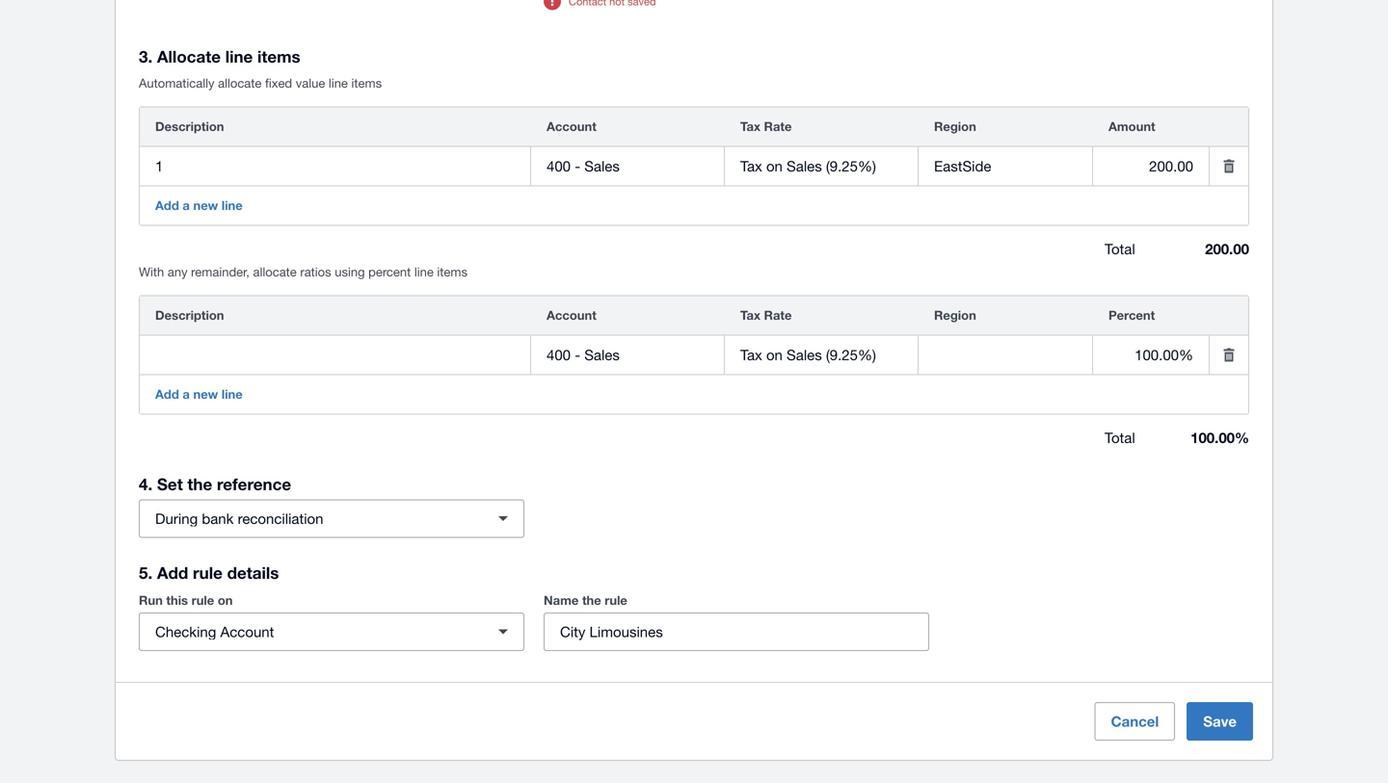 Task type: locate. For each thing, give the bounding box(es) containing it.
region inside list of ratio line items with description, account, tax rate and percent element
[[934, 308, 977, 323]]

description down automatically
[[155, 119, 224, 134]]

new for 200.00
[[193, 198, 218, 213]]

add inside list of ratio line items with description, account, tax rate and percent element
[[155, 387, 179, 402]]

1 horizontal spatial the
[[582, 593, 601, 608]]

Select an account field
[[531, 148, 724, 185], [531, 337, 724, 374]]

description for 200.00
[[155, 119, 224, 134]]

add a new line button inside list of ratio line items with description, account, tax rate and percent element
[[144, 379, 254, 410]]

Select a tax rate field
[[725, 148, 918, 185], [725, 337, 918, 374]]

description down any in the top of the page
[[155, 308, 224, 323]]

add a new line inside list of fixed line items with description, account, tax rate and amount element
[[155, 198, 243, 213]]

1 vertical spatial add a new line
[[155, 387, 243, 402]]

during bank reconciliation
[[155, 511, 323, 527]]

add a new line inside list of ratio line items with description, account, tax rate and percent element
[[155, 387, 243, 402]]

a up any in the top of the page
[[183, 198, 190, 213]]

allocate down the "3. allocate line items"
[[218, 76, 262, 91]]

add up 'set'
[[155, 387, 179, 402]]

select a tax rate field inside list of fixed line items with description, account, tax rate and amount element
[[725, 148, 918, 185]]

1 vertical spatial the
[[582, 593, 601, 608]]

2 add a new line button from the top
[[144, 379, 254, 410]]

cancel button
[[1095, 703, 1176, 741]]

4. set the reference
[[139, 475, 291, 494]]

0 vertical spatial add
[[155, 198, 179, 213]]

0 vertical spatial a
[[183, 198, 190, 213]]

save
[[1204, 714, 1237, 731]]

2 new from the top
[[193, 387, 218, 402]]

tax rate
[[741, 119, 792, 134], [741, 308, 792, 323]]

rule for details
[[193, 564, 223, 583]]

new for 100.00%
[[193, 387, 218, 402]]

1 vertical spatial select an account field
[[531, 337, 724, 374]]

0 vertical spatial account
[[547, 119, 597, 134]]

1 vertical spatial tax
[[741, 308, 761, 323]]

2 select a tax rate field from the top
[[725, 337, 918, 374]]

allocate
[[157, 47, 221, 66]]

1 select a tracking category field from the top
[[919, 148, 1092, 185]]

add right 5.
[[157, 564, 188, 583]]

1 vertical spatial account
[[547, 308, 597, 323]]

select a tax rate field inside list of ratio line items with description, account, tax rate and percent element
[[725, 337, 918, 374]]

2 region from the top
[[934, 308, 977, 323]]

items right value
[[351, 76, 382, 91]]

add a new line
[[155, 198, 243, 213], [155, 387, 243, 402]]

select an account field inside list of fixed line items with description, account, tax rate and amount element
[[531, 148, 724, 185]]

new inside list of fixed line items with description, account, tax rate and amount element
[[193, 198, 218, 213]]

line right "percent"
[[414, 265, 434, 280]]

new inside list of ratio line items with description, account, tax rate and percent element
[[193, 387, 218, 402]]

0 vertical spatial add a new line button
[[144, 190, 254, 221]]

allocate
[[218, 76, 262, 91], [253, 265, 297, 280]]

run
[[139, 593, 163, 608]]

1 tax rate from the top
[[741, 119, 792, 134]]

2 tax rate from the top
[[741, 308, 792, 323]]

account for 100.00%
[[547, 308, 597, 323]]

0 vertical spatial tax rate
[[741, 119, 792, 134]]

cancel
[[1111, 714, 1159, 731]]

rate for 200.00
[[764, 119, 792, 134]]

1 vertical spatial new
[[193, 387, 218, 402]]

0 vertical spatial total
[[1105, 241, 1136, 257]]

1 description from the top
[[155, 119, 224, 134]]

1 region from the top
[[934, 119, 977, 134]]

2 a from the top
[[183, 387, 190, 402]]

1 rate from the top
[[764, 119, 792, 134]]

0 vertical spatial region
[[934, 119, 977, 134]]

a
[[183, 198, 190, 213], [183, 387, 190, 402]]

0 vertical spatial tax
[[741, 119, 761, 134]]

checking
[[155, 624, 216, 641]]

add
[[155, 198, 179, 213], [155, 387, 179, 402], [157, 564, 188, 583]]

during bank reconciliation button
[[139, 500, 525, 539]]

0 vertical spatial new
[[193, 198, 218, 213]]

0 vertical spatial add a new line
[[155, 198, 243, 213]]

2 description from the top
[[155, 308, 224, 323]]

the right 'set'
[[187, 475, 212, 494]]

select an account field inside list of ratio line items with description, account, tax rate and percent element
[[531, 337, 724, 374]]

add a new line button up 4. set the reference
[[144, 379, 254, 410]]

rule left on
[[192, 593, 214, 608]]

rule for on
[[192, 593, 214, 608]]

2 select an account field from the top
[[531, 337, 724, 374]]

Amount field
[[1093, 148, 1209, 185]]

add a new line button inside list of fixed line items with description, account, tax rate and amount element
[[144, 190, 254, 221]]

0 vertical spatial select a tax rate field
[[725, 148, 918, 185]]

line
[[225, 47, 253, 66], [329, 76, 348, 91], [222, 198, 243, 213], [414, 265, 434, 280], [222, 387, 243, 402]]

0 vertical spatial the
[[187, 475, 212, 494]]

2 horizontal spatial items
[[437, 265, 468, 280]]

rule up on
[[193, 564, 223, 583]]

200.00
[[1205, 241, 1250, 258]]

add a new line up any in the top of the page
[[155, 198, 243, 213]]

1 vertical spatial add
[[155, 387, 179, 402]]

value
[[296, 76, 325, 91]]

add for 200.00
[[155, 198, 179, 213]]

ratios
[[300, 265, 331, 280]]

percent
[[1109, 308, 1155, 323]]

add a new line for 200.00
[[155, 198, 243, 213]]

a up 'set'
[[183, 387, 190, 402]]

add a new line for 100.00%
[[155, 387, 243, 402]]

1 vertical spatial a
[[183, 387, 190, 402]]

line up 4. set the reference
[[222, 387, 243, 402]]

allocate left ratios
[[253, 265, 297, 280]]

1 vertical spatial description
[[155, 308, 224, 323]]

with
[[139, 265, 164, 280]]

rate for 100.00%
[[764, 308, 792, 323]]

new
[[193, 198, 218, 213], [193, 387, 218, 402]]

1 new from the top
[[193, 198, 218, 213]]

1 select an account field from the top
[[531, 148, 724, 185]]

the right name
[[582, 593, 601, 608]]

description inside list of fixed line items with description, account, tax rate and amount element
[[155, 119, 224, 134]]

account
[[547, 119, 597, 134], [547, 308, 597, 323], [220, 624, 274, 641]]

1 vertical spatial tax rate
[[741, 308, 792, 323]]

0 vertical spatial select an account field
[[531, 148, 724, 185]]

1 a from the top
[[183, 198, 190, 213]]

4.
[[139, 475, 153, 494]]

select a tracking category field for 100.00%
[[919, 337, 1092, 374]]

total up percent
[[1105, 241, 1136, 257]]

2 add a new line from the top
[[155, 387, 243, 402]]

description inside list of ratio line items with description, account, tax rate and percent element
[[155, 308, 224, 323]]

1 select a tax rate field from the top
[[725, 148, 918, 185]]

the
[[187, 475, 212, 494], [582, 593, 601, 608]]

tax for 200.00
[[741, 119, 761, 134]]

2 select a tracking category field from the top
[[919, 337, 1092, 374]]

details
[[227, 564, 279, 583]]

1 add a new line button from the top
[[144, 190, 254, 221]]

1 vertical spatial region
[[934, 308, 977, 323]]

Select a tracking category field
[[919, 148, 1092, 185], [919, 337, 1092, 374]]

region for 200.00
[[934, 119, 977, 134]]

new up 4. set the reference
[[193, 387, 218, 402]]

0 vertical spatial rate
[[764, 119, 792, 134]]

add up any in the top of the page
[[155, 198, 179, 213]]

1 add a new line from the top
[[155, 198, 243, 213]]

2 rate from the top
[[764, 308, 792, 323]]

2 vertical spatial account
[[220, 624, 274, 641]]

new up remainder,
[[193, 198, 218, 213]]

set
[[157, 475, 183, 494]]

add a new line button
[[144, 190, 254, 221], [144, 379, 254, 410]]

0 vertical spatial description
[[155, 119, 224, 134]]

using
[[335, 265, 365, 280]]

select a tracking category field inside list of fixed line items with description, account, tax rate and amount element
[[919, 148, 1092, 185]]

1 vertical spatial select a tracking category field
[[919, 337, 1092, 374]]

1 horizontal spatial items
[[351, 76, 382, 91]]

items right "percent"
[[437, 265, 468, 280]]

add a new line button up any in the top of the page
[[144, 190, 254, 221]]

1 total from the top
[[1105, 241, 1136, 257]]

description
[[155, 119, 224, 134], [155, 308, 224, 323]]

total
[[1105, 241, 1136, 257], [1105, 430, 1136, 446]]

0 vertical spatial select a tracking category field
[[919, 148, 1092, 185]]

rate
[[764, 119, 792, 134], [764, 308, 792, 323]]

1 vertical spatial select a tax rate field
[[725, 337, 918, 374]]

2 total from the top
[[1105, 430, 1136, 446]]

total for 200.00
[[1105, 241, 1136, 257]]

0 horizontal spatial items
[[257, 47, 301, 66]]

region
[[934, 119, 977, 134], [934, 308, 977, 323]]

0 vertical spatial items
[[257, 47, 301, 66]]

1 vertical spatial rate
[[764, 308, 792, 323]]

1 vertical spatial add a new line button
[[144, 379, 254, 410]]

add a new line up 4. set the reference
[[155, 387, 243, 402]]

checking account
[[155, 624, 274, 641]]

select an account field for 200.00
[[531, 148, 724, 185]]

items up fixed
[[257, 47, 301, 66]]

100.00%
[[1191, 430, 1250, 447]]

total down the percent field
[[1105, 430, 1136, 446]]

1 vertical spatial total
[[1105, 430, 1136, 446]]

1 tax from the top
[[741, 119, 761, 134]]

tax
[[741, 119, 761, 134], [741, 308, 761, 323]]

add inside list of fixed line items with description, account, tax rate and amount element
[[155, 198, 179, 213]]

Percent field
[[1093, 337, 1209, 374]]

2 tax from the top
[[741, 308, 761, 323]]

items
[[257, 47, 301, 66], [351, 76, 382, 91], [437, 265, 468, 280]]

with any remainder, allocate ratios using percent line items
[[139, 265, 468, 280]]

rule
[[193, 564, 223, 583], [192, 593, 214, 608], [605, 593, 628, 608]]

0 vertical spatial allocate
[[218, 76, 262, 91]]

this
[[166, 593, 188, 608]]

account for 200.00
[[547, 119, 597, 134]]

region inside list of fixed line items with description, account, tax rate and amount element
[[934, 119, 977, 134]]



Task type: describe. For each thing, give the bounding box(es) containing it.
Description text field
[[140, 148, 530, 185]]

select an account field for 100.00%
[[531, 337, 724, 374]]

add a new line button for 200.00
[[144, 190, 254, 221]]

Description text field
[[140, 337, 530, 374]]

amount
[[1109, 119, 1156, 134]]

name
[[544, 593, 579, 608]]

fixed
[[265, 76, 292, 91]]

total for 100.00%
[[1105, 430, 1136, 446]]

percent
[[368, 265, 411, 280]]

0 horizontal spatial the
[[187, 475, 212, 494]]

list of ratio line items with description, account, tax rate and percent element
[[139, 296, 1250, 415]]

checking account button
[[139, 613, 525, 652]]

automatically
[[139, 76, 215, 91]]

tax rate for 200.00
[[741, 119, 792, 134]]

any
[[168, 265, 188, 280]]

tax rate for 100.00%
[[741, 308, 792, 323]]

select a tax rate field for 100.00%
[[725, 337, 918, 374]]

reconciliation
[[238, 511, 323, 527]]

2 vertical spatial add
[[157, 564, 188, 583]]

Name the rule field
[[545, 614, 929, 651]]

1 vertical spatial allocate
[[253, 265, 297, 280]]

reference
[[217, 475, 291, 494]]

add for 100.00%
[[155, 387, 179, 402]]

line right value
[[329, 76, 348, 91]]

3. allocate line items
[[139, 47, 301, 66]]

a for 100.00%
[[183, 387, 190, 402]]

5.
[[139, 564, 153, 583]]

add a new line button for 100.00%
[[144, 379, 254, 410]]

2 vertical spatial items
[[437, 265, 468, 280]]

1 vertical spatial items
[[351, 76, 382, 91]]

select a tracking category field for 200.00
[[919, 148, 1092, 185]]

bank
[[202, 511, 234, 527]]

rule right name
[[605, 593, 628, 608]]

remainder,
[[191, 265, 250, 280]]

description for 100.00%
[[155, 308, 224, 323]]

line up remainder,
[[222, 198, 243, 213]]

run this rule on
[[139, 593, 233, 608]]

line up "automatically allocate fixed value line items"
[[225, 47, 253, 66]]

name the rule
[[544, 593, 628, 608]]

account inside popup button
[[220, 624, 274, 641]]

3.
[[139, 47, 153, 66]]

select a tax rate field for 200.00
[[725, 148, 918, 185]]

remove line item image
[[1210, 336, 1249, 375]]

during
[[155, 511, 198, 527]]

5. add rule details
[[139, 564, 279, 583]]

region for 100.00%
[[934, 308, 977, 323]]

automatically allocate fixed value line items
[[139, 76, 382, 91]]

tax for 100.00%
[[741, 308, 761, 323]]

remove line item image
[[1210, 147, 1249, 186]]

list of fixed line items with description, account, tax rate and amount element
[[139, 107, 1250, 226]]

a for 200.00
[[183, 198, 190, 213]]

on
[[218, 593, 233, 608]]

save button
[[1187, 703, 1253, 741]]



Task type: vqa. For each thing, say whether or not it's contained in the screenshot.
TOTAL corresponding to 100.00%
yes



